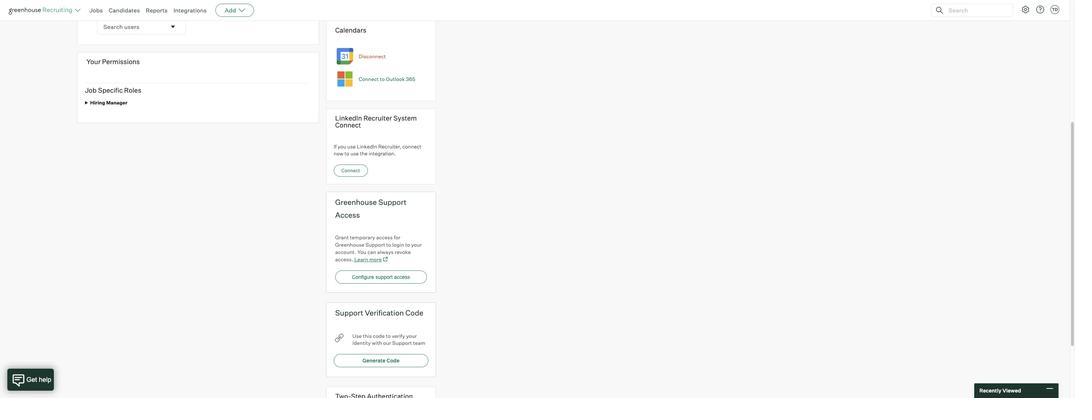 Task type: vqa. For each thing, say whether or not it's contained in the screenshot.
LinkedIn in if you use linkedin recruiter, connect now to use the integration.
yes



Task type: describe. For each thing, give the bounding box(es) containing it.
verification
[[365, 308, 404, 317]]

learn more
[[355, 256, 382, 262]]

greenhouse recruiting image
[[9, 6, 75, 15]]

connect inside linkedin recruiter system connect
[[335, 121, 361, 129]]

roles
[[124, 86, 141, 94]]

linkedin inside linkedin recruiter system connect
[[335, 114, 362, 122]]

connect for 'connect' link
[[342, 167, 360, 173]]

now
[[334, 150, 344, 157]]

to up revoke
[[405, 241, 410, 248]]

Search users text field
[[97, 19, 166, 34]]

can
[[368, 249, 376, 255]]

use this code to verify your identity with our support team
[[353, 333, 426, 346]]

access
[[335, 210, 360, 219]]

hiring
[[90, 100, 105, 105]]

learn more link
[[353, 256, 388, 262]]

add button
[[216, 4, 254, 17]]

configure image
[[1022, 5, 1031, 14]]

team
[[413, 340, 426, 346]]

the
[[360, 150, 368, 157]]

connect for connect to outlook 365
[[359, 76, 379, 82]]

generate code
[[363, 357, 400, 364]]

revoke
[[395, 249, 411, 255]]

to up always
[[386, 241, 391, 248]]

our
[[383, 340, 391, 346]]

generate
[[363, 357, 386, 364]]

send
[[176, 5, 189, 13]]

you
[[358, 249, 367, 255]]

allow
[[97, 5, 113, 13]]

0 vertical spatial code
[[406, 308, 424, 317]]

greenhouse inside greenhouse support access
[[335, 197, 377, 207]]

people
[[149, 5, 168, 13]]

code inside button
[[387, 357, 400, 364]]

your permissions
[[86, 57, 140, 65]]

linkedin recruiter system connect
[[335, 114, 417, 129]]

more
[[370, 256, 382, 262]]

grant temporary access for greenhouse support to login to your account. you can always revoke access.
[[335, 234, 422, 262]]

to left outlook
[[380, 76, 385, 82]]

for
[[394, 234, 401, 240]]

recruiter,
[[379, 143, 402, 150]]

to inside "if you use linkedin recruiter, connect now to use the integration."
[[345, 150, 350, 157]]

365
[[406, 76, 416, 82]]

temporary
[[350, 234, 375, 240]]

Search text field
[[947, 5, 1007, 16]]

reports
[[146, 7, 168, 14]]

to inside use this code to verify your identity with our support team
[[386, 333, 391, 339]]

job
[[85, 86, 97, 94]]

support
[[376, 274, 393, 280]]

my
[[224, 5, 232, 13]]

address
[[234, 5, 256, 13]]

your inside grant temporary access for greenhouse support to login to your account. you can always revoke access.
[[411, 241, 422, 248]]

if you use linkedin recruiter, connect now to use the integration.
[[334, 143, 422, 157]]

connect
[[403, 143, 422, 150]]

access.
[[335, 256, 353, 262]]

jobs link
[[89, 7, 103, 14]]

td button
[[1050, 4, 1061, 15]]

calendars
[[335, 26, 367, 34]]

you
[[338, 143, 346, 150]]

recruiter
[[364, 114, 392, 122]]



Task type: locate. For each thing, give the bounding box(es) containing it.
grant
[[335, 234, 349, 240]]

greenhouse
[[335, 197, 377, 207], [335, 241, 365, 248]]

0 vertical spatial access
[[376, 234, 393, 240]]

0 vertical spatial use
[[348, 143, 356, 150]]

jobs
[[89, 7, 103, 14]]

0 vertical spatial greenhouse
[[335, 197, 377, 207]]

job specific roles
[[85, 86, 141, 94]]

your right the login
[[411, 241, 422, 248]]

access for support
[[394, 274, 410, 280]]

support up 'for'
[[379, 197, 407, 207]]

0 vertical spatial linkedin
[[335, 114, 362, 122]]

login
[[392, 241, 404, 248]]

code
[[406, 308, 424, 317], [387, 357, 400, 364]]

None field
[[97, 19, 185, 34]]

from
[[210, 5, 223, 13]]

linkedin left recruiter
[[335, 114, 362, 122]]

specific
[[127, 5, 148, 13]]

permissions
[[102, 57, 140, 65]]

1 vertical spatial your
[[406, 333, 417, 339]]

integrations
[[174, 7, 207, 14]]

identity
[[353, 340, 371, 346]]

support inside grant temporary access for greenhouse support to login to your account. you can always revoke access.
[[366, 241, 385, 248]]

your up team
[[406, 333, 417, 339]]

your
[[86, 57, 101, 65]]

configure support access
[[352, 274, 410, 280]]

code
[[373, 333, 385, 339]]

hiring manager
[[90, 100, 127, 105]]

to
[[169, 5, 175, 13], [380, 76, 385, 82], [345, 150, 350, 157], [386, 241, 391, 248], [405, 241, 410, 248], [386, 333, 391, 339]]

add
[[225, 7, 236, 14]]

connect to outlook 365
[[359, 76, 416, 82]]

toggle flyout image
[[169, 23, 177, 30]]

specific
[[98, 86, 123, 94]]

disconnect
[[359, 53, 386, 59]]

connect to outlook 365 link
[[359, 76, 416, 82]]

to up our
[[386, 333, 391, 339]]

outlook
[[386, 76, 405, 82]]

0 vertical spatial your
[[411, 241, 422, 248]]

manager
[[106, 100, 127, 105]]

linkedin
[[335, 114, 362, 122], [357, 143, 377, 150]]

use right the you
[[348, 143, 356, 150]]

disconnect link
[[359, 53, 386, 59]]

integrations link
[[174, 7, 207, 14]]

allow only specific people to send emails from my address
[[97, 5, 256, 13]]

verify
[[392, 333, 405, 339]]

support verification code
[[335, 308, 424, 317]]

support inside greenhouse support access
[[379, 197, 407, 207]]

greenhouse up account. on the bottom
[[335, 241, 365, 248]]

linkedin up the
[[357, 143, 377, 150]]

code down our
[[387, 357, 400, 364]]

td button
[[1051, 5, 1060, 14]]

1 horizontal spatial code
[[406, 308, 424, 317]]

support
[[379, 197, 407, 207], [366, 241, 385, 248], [335, 308, 364, 317], [393, 340, 412, 346]]

1 vertical spatial code
[[387, 357, 400, 364]]

candidates link
[[109, 7, 140, 14]]

support inside use this code to verify your identity with our support team
[[393, 340, 412, 346]]

emails
[[191, 5, 209, 13]]

support up can on the bottom
[[366, 241, 385, 248]]

account.
[[335, 249, 356, 255]]

system
[[394, 114, 417, 122]]

1 vertical spatial access
[[394, 274, 410, 280]]

0 horizontal spatial code
[[387, 357, 400, 364]]

only
[[114, 5, 126, 13]]

1 vertical spatial connect
[[335, 121, 361, 129]]

reports link
[[146, 7, 168, 14]]

configure
[[352, 274, 374, 280]]

generate code button
[[334, 354, 429, 367]]

use
[[348, 143, 356, 150], [351, 150, 359, 157]]

viewed
[[1003, 388, 1022, 394]]

to left send
[[169, 5, 175, 13]]

access inside button
[[394, 274, 410, 280]]

connect up the you
[[335, 121, 361, 129]]

code right the verification
[[406, 308, 424, 317]]

1 vertical spatial use
[[351, 150, 359, 157]]

access
[[376, 234, 393, 240], [394, 274, 410, 280]]

access for temporary
[[376, 234, 393, 240]]

connect link
[[334, 164, 368, 177]]

integration.
[[369, 150, 396, 157]]

connect down now
[[342, 167, 360, 173]]

your inside use this code to verify your identity with our support team
[[406, 333, 417, 339]]

use left the
[[351, 150, 359, 157]]

your
[[411, 241, 422, 248], [406, 333, 417, 339]]

candidates
[[109, 7, 140, 14]]

use
[[353, 333, 362, 339]]

connect
[[359, 76, 379, 82], [335, 121, 361, 129], [342, 167, 360, 173]]

access inside grant temporary access for greenhouse support to login to your account. you can always revoke access.
[[376, 234, 393, 240]]

0 horizontal spatial access
[[376, 234, 393, 240]]

support up use
[[335, 308, 364, 317]]

greenhouse support access
[[335, 197, 407, 219]]

learn
[[355, 256, 368, 262]]

1 greenhouse from the top
[[335, 197, 377, 207]]

2 vertical spatial connect
[[342, 167, 360, 173]]

1 horizontal spatial access
[[394, 274, 410, 280]]

always
[[378, 249, 394, 255]]

recently
[[980, 388, 1002, 394]]

connect down disconnect link
[[359, 76, 379, 82]]

if
[[334, 143, 337, 150]]

this
[[363, 333, 372, 339]]

greenhouse inside grant temporary access for greenhouse support to login to your account. you can always revoke access.
[[335, 241, 365, 248]]

linkedin inside "if you use linkedin recruiter, connect now to use the integration."
[[357, 143, 377, 150]]

access left 'for'
[[376, 234, 393, 240]]

access right support
[[394, 274, 410, 280]]

1 vertical spatial greenhouse
[[335, 241, 365, 248]]

support down verify
[[393, 340, 412, 346]]

0 vertical spatial connect
[[359, 76, 379, 82]]

greenhouse up access
[[335, 197, 377, 207]]

td
[[1053, 7, 1059, 12]]

with
[[372, 340, 382, 346]]

recently viewed
[[980, 388, 1022, 394]]

configure support access button
[[335, 270, 427, 284]]

to right now
[[345, 150, 350, 157]]

2 greenhouse from the top
[[335, 241, 365, 248]]

1 vertical spatial linkedin
[[357, 143, 377, 150]]



